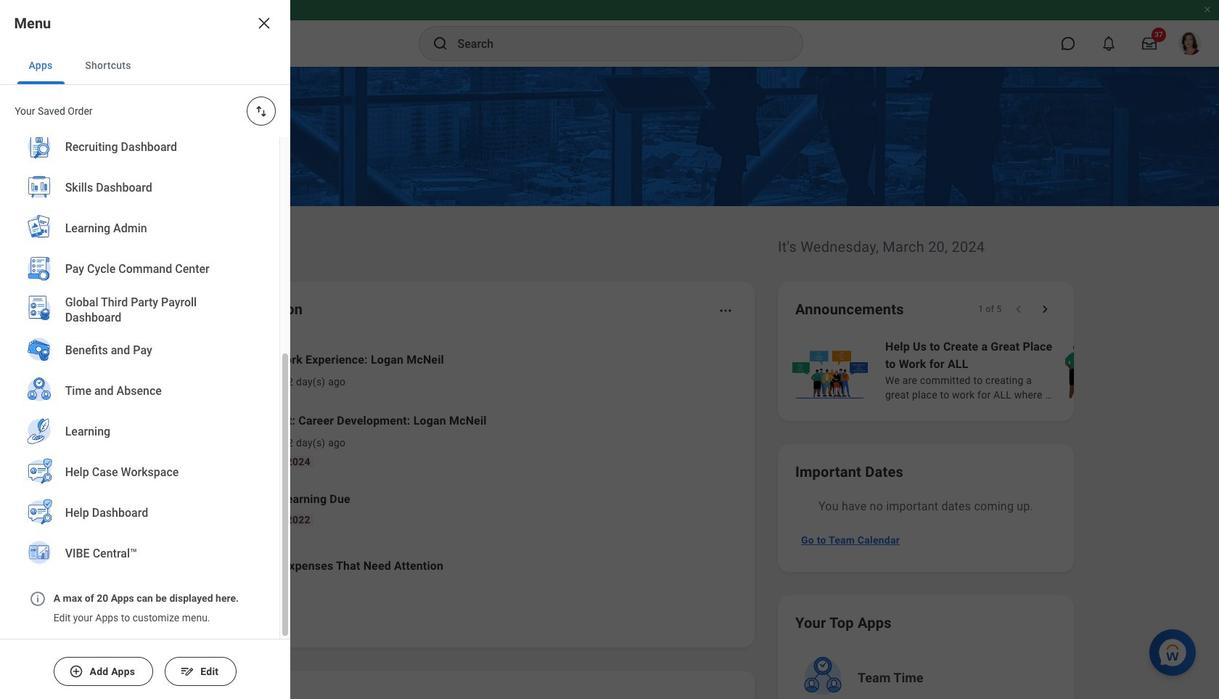 Task type: vqa. For each thing, say whether or not it's contained in the screenshot.
top inbox Icon
no



Task type: describe. For each thing, give the bounding box(es) containing it.
text edit image
[[180, 664, 194, 679]]

chevron left small image
[[1012, 302, 1027, 317]]

info image
[[29, 590, 46, 608]]

chevron right small image
[[1038, 302, 1053, 317]]

search image
[[432, 35, 449, 52]]

global navigation dialog
[[0, 0, 290, 699]]

list inside global navigation dialog
[[0, 0, 280, 586]]

close environment banner image
[[1204, 5, 1213, 14]]

inbox image
[[168, 608, 183, 623]]

notifications large image
[[1102, 36, 1117, 51]]



Task type: locate. For each thing, give the bounding box(es) containing it.
profile logan mcneil element
[[1170, 28, 1211, 60]]

main content
[[0, 67, 1220, 699]]

inbox large image
[[1143, 36, 1157, 51]]

tab list
[[0, 46, 290, 85]]

x image
[[256, 15, 273, 32]]

banner
[[0, 0, 1220, 67]]

sort image
[[254, 104, 269, 118]]

status
[[979, 304, 1002, 315]]

plus circle image
[[69, 664, 84, 679]]

list
[[0, 0, 280, 586], [790, 337, 1220, 404], [163, 340, 738, 595]]



